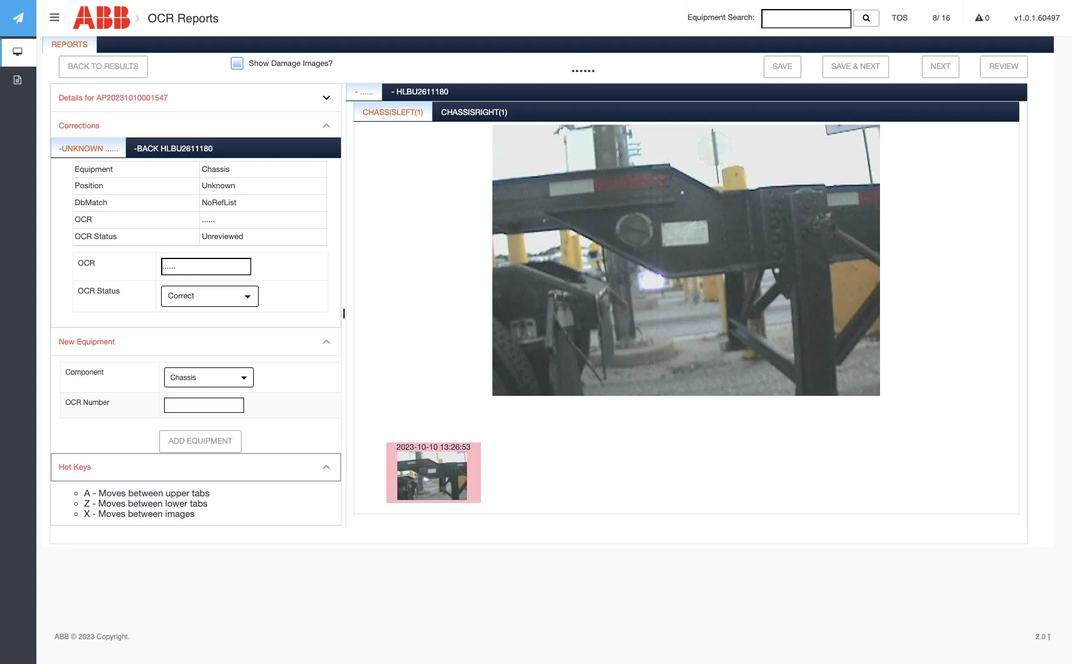 Task type: vqa. For each thing, say whether or not it's contained in the screenshot.
Saved Date
no



Task type: describe. For each thing, give the bounding box(es) containing it.
©
[[71, 633, 76, 641]]

warning image
[[975, 14, 983, 22]]

1 between from the top
[[128, 488, 163, 498]]

-back hlbu2611180
[[134, 144, 213, 153]]

save & next button
[[822, 56, 889, 78]]

&
[[853, 62, 858, 71]]

chassisright(1) link
[[433, 101, 516, 125]]

row group inside tab list
[[73, 161, 327, 246]]

8/ 16 button
[[921, 0, 962, 36]]

2 between from the top
[[128, 498, 163, 509]]

back inside menu
[[137, 144, 159, 153]]

equipment right new
[[77, 337, 115, 346]]

tos button
[[880, 0, 920, 36]]

images?
[[303, 59, 333, 68]]

new equipment
[[59, 337, 115, 346]]

hot keys
[[59, 463, 91, 472]]

number
[[83, 399, 109, 407]]

results
[[104, 62, 138, 71]]

- right -unknown ......
[[134, 144, 137, 153]]

corrections
[[59, 121, 100, 130]]

next inside button
[[931, 62, 951, 71]]

tabs right lower
[[190, 498, 208, 509]]

upper
[[166, 488, 189, 498]]

chassis inside tab list
[[202, 165, 230, 174]]

- ......
[[355, 87, 373, 96]]

- down corrections
[[59, 144, 62, 153]]

a - moves between upper tabs z - moves between lower tabs x - moves between images
[[84, 488, 210, 519]]

0 vertical spatial status
[[94, 232, 117, 241]]

long arrow up image
[[1048, 634, 1051, 641]]

chassisright(1)
[[441, 108, 507, 117]]

3 moves from the top
[[98, 509, 125, 519]]

menu item containing new equipment
[[51, 328, 342, 454]]

none text field inside menu
[[164, 398, 244, 413]]

-unknown ...... link
[[51, 137, 126, 157]]

back to results button
[[59, 56, 147, 78]]

details
[[59, 93, 83, 102]]

2.0
[[1036, 633, 1048, 641]]

next button
[[922, 56, 960, 78]]

0 button
[[963, 0, 1002, 36]]

13:26:53
[[440, 442, 471, 452]]

...... tab list
[[41, 33, 1054, 552]]

bars image
[[50, 12, 59, 23]]

-back hlbu2611180 link
[[127, 137, 220, 157]]

new equipment link
[[51, 328, 341, 356]]

z
[[84, 498, 90, 509]]

2023-10-10 13:26:53
[[397, 442, 471, 452]]

v1.0.1.60497 button
[[1002, 0, 1072, 36]]

to
[[91, 62, 102, 71]]

-unknown ......
[[59, 144, 118, 153]]

tabs right upper
[[192, 488, 210, 498]]

correct
[[168, 291, 194, 300]]

hot
[[59, 463, 71, 472]]

- right x
[[92, 509, 96, 519]]

equipment inside tab list
[[75, 165, 113, 174]]

1 horizontal spatial unknown
[[202, 181, 235, 190]]

reports link
[[43, 33, 96, 57]]

details for ap20231010001547 link
[[51, 84, 341, 112]]

ocr number
[[65, 399, 109, 407]]

1 vertical spatial ocr status
[[78, 286, 120, 295]]

10
[[429, 442, 438, 452]]

show
[[249, 59, 269, 68]]

hlbu2611180 inside menu
[[161, 144, 213, 153]]



Task type: locate. For each thing, give the bounding box(es) containing it.
chassisleft(1)
[[363, 108, 423, 117]]

search image
[[863, 14, 870, 22]]

menu inside ...... tab list
[[50, 83, 342, 526]]

- hlbu2611180
[[391, 87, 448, 96]]

1 horizontal spatial next
[[931, 62, 951, 71]]

next down 8/ 16 dropdown button
[[931, 62, 951, 71]]

menu item containing corrections
[[51, 112, 341, 328]]

3 menu item from the top
[[51, 454, 341, 526]]

equipment
[[688, 13, 726, 22], [75, 165, 113, 174], [77, 337, 115, 346], [187, 437, 232, 446]]

tab list containing - ......
[[346, 80, 1027, 552]]

chassis up noreflist
[[202, 165, 230, 174]]

unknown down corrections
[[62, 144, 103, 153]]

moves
[[99, 488, 126, 498], [98, 498, 125, 509], [98, 509, 125, 519]]

- right z
[[92, 498, 96, 509]]

save for save & next
[[831, 62, 851, 71]]

moves right x
[[98, 509, 125, 519]]

1 save from the left
[[773, 62, 792, 71]]

between
[[128, 488, 163, 498], [128, 498, 163, 509], [128, 509, 163, 519]]

abb © 2023 copyright.
[[55, 633, 130, 641]]

save & next
[[831, 62, 880, 71]]

0 vertical spatial hlbu2611180
[[397, 87, 448, 96]]

10-
[[417, 442, 429, 452]]

None field
[[761, 9, 852, 28], [161, 258, 251, 275], [761, 9, 852, 28], [161, 258, 251, 275]]

back down 'corrections' link
[[137, 144, 159, 153]]

reports
[[177, 12, 219, 25], [51, 40, 88, 49]]

2 next from the left
[[931, 62, 951, 71]]

v1.0.1.60497
[[1014, 13, 1060, 22]]

unknown
[[62, 144, 103, 153], [202, 181, 235, 190]]

abb
[[55, 633, 69, 641]]

tos
[[892, 13, 908, 22]]

0 horizontal spatial hlbu2611180
[[161, 144, 213, 153]]

save
[[773, 62, 792, 71], [831, 62, 851, 71]]

new
[[59, 337, 75, 346]]

review
[[989, 62, 1019, 71]]

- up the "chassisleft(1)"
[[391, 87, 394, 96]]

2 menu item from the top
[[51, 328, 342, 454]]

1 horizontal spatial back
[[137, 144, 159, 153]]

tab list inside menu
[[51, 137, 341, 328]]

review button
[[980, 56, 1028, 78]]

1 moves from the top
[[99, 488, 126, 498]]

status
[[94, 232, 117, 241], [97, 286, 120, 295]]

hlbu2611180 up the "chassisleft(1)"
[[397, 87, 448, 96]]

1 next from the left
[[860, 62, 880, 71]]

next right &
[[860, 62, 880, 71]]

1 vertical spatial unknown
[[202, 181, 235, 190]]

2023
[[78, 633, 95, 641]]

ocr status up new equipment
[[78, 286, 120, 295]]

back inside button
[[68, 62, 89, 71]]

0 horizontal spatial save
[[773, 62, 792, 71]]

status down 'dbmatch'
[[94, 232, 117, 241]]

1 horizontal spatial save
[[831, 62, 851, 71]]

back left to
[[68, 62, 89, 71]]

-
[[355, 87, 358, 96], [391, 87, 394, 96], [59, 144, 62, 153], [134, 144, 137, 153], [93, 488, 96, 498], [92, 498, 96, 509], [92, 509, 96, 519]]

1 vertical spatial chassis
[[170, 373, 196, 382]]

tab list
[[346, 80, 1027, 552], [354, 101, 1019, 549], [51, 137, 341, 328]]

1 vertical spatial reports
[[51, 40, 88, 49]]

unreviewed
[[202, 232, 243, 241]]

tab list containing -unknown ......
[[51, 137, 341, 328]]

row group
[[73, 161, 327, 246]]

damage
[[271, 59, 301, 68]]

hlbu2611180
[[397, 87, 448, 96], [161, 144, 213, 153]]

0 vertical spatial reports
[[177, 12, 219, 25]]

corrections link
[[51, 112, 341, 140]]

chassis down new equipment link
[[170, 373, 196, 382]]

chassis
[[202, 165, 230, 174], [170, 373, 196, 382]]

search:
[[728, 13, 755, 22]]

ap20231010001547
[[96, 93, 168, 102]]

show damage images?
[[249, 59, 333, 68]]

None text field
[[164, 398, 244, 413]]

8/
[[933, 13, 939, 22]]

save inside button
[[773, 62, 792, 71]]

add equipment
[[169, 437, 232, 446]]

equipment up hot keys link
[[187, 437, 232, 446]]

ocr status
[[75, 232, 117, 241], [78, 286, 120, 295]]

16
[[942, 13, 950, 22]]

- ...... link
[[346, 80, 382, 105]]

for
[[85, 93, 94, 102]]

tabs
[[192, 488, 210, 498], [190, 498, 208, 509]]

dbmatch
[[75, 198, 107, 207]]

save inside "button"
[[831, 62, 851, 71]]

moves right z
[[98, 498, 125, 509]]

next inside "button"
[[860, 62, 880, 71]]

1 horizontal spatial chassis
[[202, 165, 230, 174]]

1 horizontal spatial reports
[[177, 12, 219, 25]]

navigation
[[0, 0, 36, 94]]

menu containing a - moves between upper tabs
[[50, 83, 342, 526]]

- hlbu2611180 link
[[383, 80, 457, 105]]

menu item containing a - moves between upper tabs
[[51, 454, 341, 526]]

keys
[[74, 463, 91, 472]]

copyright.
[[97, 633, 130, 641]]

add
[[169, 437, 185, 446]]

add equipment button
[[159, 431, 241, 453]]

back
[[68, 62, 89, 71], [137, 144, 159, 153]]

a
[[84, 488, 90, 498]]

0 vertical spatial back
[[68, 62, 89, 71]]

1 menu item from the top
[[51, 112, 341, 328]]

1 vertical spatial back
[[137, 144, 159, 153]]

chassisleft(1) link
[[354, 101, 432, 125]]

0 vertical spatial chassis
[[202, 165, 230, 174]]

ocr reports
[[145, 12, 219, 25]]

1 horizontal spatial hlbu2611180
[[397, 87, 448, 96]]

reports inside ...... tab list
[[51, 40, 88, 49]]

equipment left search:
[[688, 13, 726, 22]]

1 vertical spatial status
[[97, 286, 120, 295]]

0 horizontal spatial unknown
[[62, 144, 103, 153]]

0 horizontal spatial next
[[860, 62, 880, 71]]

tab list containing chassisleft(1)
[[354, 101, 1019, 549]]

0 vertical spatial ocr status
[[75, 232, 117, 241]]

0 horizontal spatial back
[[68, 62, 89, 71]]

images
[[165, 509, 195, 519]]

x
[[84, 509, 90, 519]]

equipment search:
[[688, 13, 761, 22]]

2023-
[[397, 442, 417, 452]]

row group containing equipment
[[73, 161, 327, 246]]

details for ap20231010001547
[[59, 93, 168, 102]]

back to results
[[68, 62, 138, 71]]

component
[[65, 369, 104, 377]]

3 between from the top
[[128, 509, 163, 519]]

8/ 16
[[933, 13, 950, 22]]

- up chassisleft(1) "link"
[[355, 87, 358, 96]]

ocr status down 'dbmatch'
[[75, 232, 117, 241]]

0 horizontal spatial chassis
[[170, 373, 196, 382]]

1 vertical spatial hlbu2611180
[[161, 144, 213, 153]]

0 vertical spatial unknown
[[62, 144, 103, 153]]

menu
[[50, 83, 342, 526]]

moves right a
[[99, 488, 126, 498]]

menu item
[[51, 112, 341, 328], [51, 328, 342, 454], [51, 454, 341, 526]]

status up new equipment
[[97, 286, 120, 295]]

equipment inside button
[[187, 437, 232, 446]]

equipment up position at the top left
[[75, 165, 113, 174]]

save for save
[[773, 62, 792, 71]]

2 save from the left
[[831, 62, 851, 71]]

0
[[983, 13, 990, 22]]

2 moves from the top
[[98, 498, 125, 509]]

next
[[860, 62, 880, 71], [931, 62, 951, 71]]

- right a
[[93, 488, 96, 498]]

hlbu2611180 down 'corrections' link
[[161, 144, 213, 153]]

noreflist
[[202, 198, 236, 207]]

0 horizontal spatial reports
[[51, 40, 88, 49]]

unknown up noreflist
[[202, 181, 235, 190]]

save button
[[764, 56, 801, 78]]

hot keys link
[[51, 454, 341, 482]]

ocr
[[148, 12, 174, 25], [75, 215, 92, 224], [75, 232, 92, 241], [78, 258, 95, 267], [78, 286, 95, 295], [65, 399, 81, 407]]

lower
[[165, 498, 187, 509]]

position
[[75, 181, 103, 190]]

......
[[571, 58, 595, 75], [360, 87, 373, 96], [105, 144, 118, 153], [202, 215, 215, 224]]



